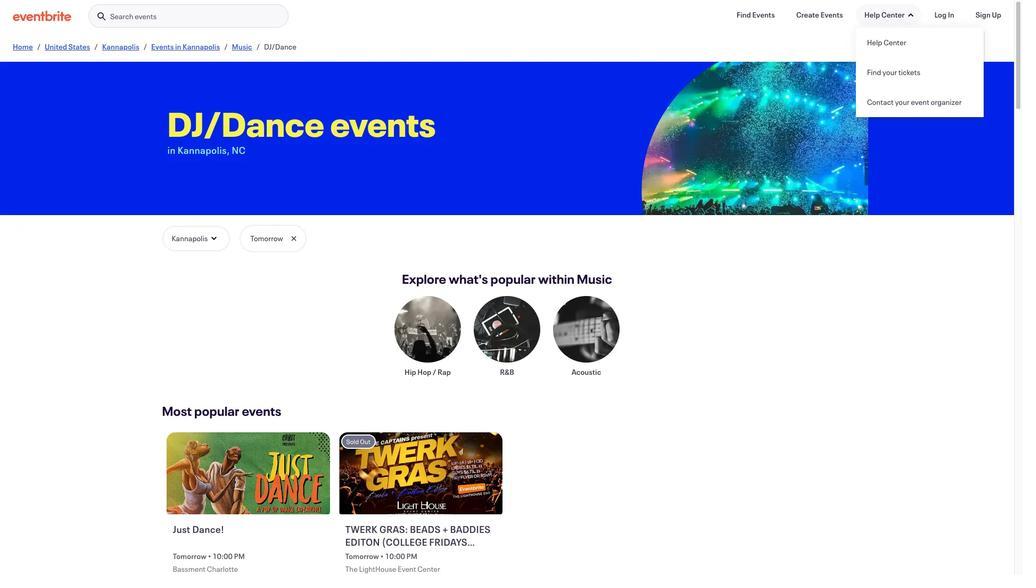 Task type: locate. For each thing, give the bounding box(es) containing it.
just dance! link
[[173, 523, 326, 549]]

dj/dance
[[264, 42, 297, 52], [167, 101, 324, 146]]

center up find your tickets
[[884, 37, 907, 47]]

finale)
[[385, 548, 421, 561]]

help
[[865, 10, 880, 20], [867, 37, 883, 47]]

pm inside tomorrow • 10:00 pm bassment charlotte
[[234, 551, 245, 561]]

events inside 'button'
[[135, 11, 157, 21]]

tickets
[[899, 67, 921, 77]]

1 horizontal spatial music
[[577, 271, 612, 288]]

events down search events 'button'
[[151, 42, 174, 52]]

0 vertical spatial events
[[135, 11, 157, 21]]

0 horizontal spatial pm
[[234, 551, 245, 561]]

1 horizontal spatial events
[[242, 403, 281, 420]]

1 vertical spatial help
[[867, 37, 883, 47]]

2 pm from the left
[[407, 551, 417, 561]]

/ left rap
[[433, 367, 436, 377]]

0 vertical spatial your
[[883, 67, 897, 77]]

10:00 up charlotte
[[213, 551, 233, 561]]

events
[[135, 11, 157, 21], [330, 101, 436, 146], [242, 403, 281, 420]]

dj/dance events in kannapolis, nc
[[167, 101, 436, 157]]

0 vertical spatial in
[[175, 42, 181, 52]]

0 vertical spatial music
[[232, 42, 252, 52]]

1 horizontal spatial pm
[[407, 551, 417, 561]]

help center inside submenu "element"
[[867, 37, 907, 47]]

help right create events
[[865, 10, 880, 20]]

contact your event organizer
[[867, 97, 962, 107]]

what's
[[449, 271, 488, 288]]

1 vertical spatial center
[[884, 37, 907, 47]]

events right the create
[[821, 10, 843, 20]]

10:00 for gras:
[[385, 551, 405, 561]]

music
[[232, 42, 252, 52], [577, 271, 612, 288]]

sold out
[[346, 437, 371, 446]]

popular
[[491, 271, 536, 288], [194, 403, 240, 420]]

help up find your tickets
[[867, 37, 883, 47]]

• inside tomorrow • 10:00 pm the lighthouse event center
[[380, 551, 384, 561]]

acoustic
[[572, 367, 601, 377]]

tomorrow
[[250, 233, 283, 243], [173, 551, 207, 561], [345, 551, 379, 561]]

2 • from the left
[[380, 551, 384, 561]]

united
[[45, 42, 67, 52]]

0 horizontal spatial events
[[151, 42, 174, 52]]

/
[[37, 42, 41, 52], [94, 42, 98, 52], [144, 42, 147, 52], [224, 42, 228, 52], [256, 42, 260, 52], [433, 367, 436, 377]]

in
[[175, 42, 181, 52], [167, 144, 176, 157]]

contact
[[867, 97, 894, 107]]

kannapolis
[[102, 42, 139, 52], [183, 42, 220, 52], [172, 233, 208, 243]]

in inside "dj/dance events in kannapolis, nc"
[[167, 144, 176, 157]]

popular right most
[[194, 403, 240, 420]]

pm up event
[[407, 551, 417, 561]]

event
[[398, 564, 416, 574]]

your inside find your tickets link
[[883, 67, 897, 77]]

in down search events 'button'
[[175, 42, 181, 52]]

find for find your tickets
[[867, 67, 881, 77]]

your left tickets on the right top of page
[[883, 67, 897, 77]]

just
[[173, 523, 190, 536]]

/ right the home
[[37, 42, 41, 52]]

1 vertical spatial events
[[330, 101, 436, 146]]

0 horizontal spatial •
[[208, 551, 211, 561]]

event
[[911, 97, 930, 107]]

1 horizontal spatial tomorrow
[[250, 233, 283, 243]]

sign up
[[976, 10, 1002, 20]]

1 vertical spatial in
[[167, 144, 176, 157]]

nc
[[232, 144, 246, 157]]

1 pm from the left
[[234, 551, 245, 561]]

tomorrow for just dance!
[[173, 551, 207, 561]]

• inside tomorrow • 10:00 pm bassment charlotte
[[208, 551, 211, 561]]

events left the create
[[753, 10, 775, 20]]

0 vertical spatial help
[[865, 10, 880, 20]]

1 vertical spatial popular
[[194, 403, 240, 420]]

your
[[883, 67, 897, 77], [895, 97, 910, 107]]

find inside submenu "element"
[[867, 67, 881, 77]]

help inside help center link
[[867, 37, 883, 47]]

explore
[[402, 271, 446, 288]]

twerk
[[345, 523, 378, 536]]

popular left 'within'
[[491, 271, 536, 288]]

10:00
[[213, 551, 233, 561], [385, 551, 405, 561]]

tomorrow inside tomorrow • 10:00 pm the lighthouse event center
[[345, 551, 379, 561]]

2 horizontal spatial events
[[330, 101, 436, 146]]

find your tickets link
[[856, 58, 984, 87]]

events
[[753, 10, 775, 20], [821, 10, 843, 20], [151, 42, 174, 52]]

0 vertical spatial find
[[737, 10, 751, 20]]

10:00 down (college
[[385, 551, 405, 561]]

twerk gras: beads + baddies editon (college fridays season finale)
[[345, 523, 491, 561]]

center inside submenu "element"
[[884, 37, 907, 47]]

center right event
[[418, 564, 440, 574]]

your left event
[[895, 97, 910, 107]]

1 vertical spatial help center
[[867, 37, 907, 47]]

1 horizontal spatial find
[[867, 67, 881, 77]]

• up lighthouse
[[380, 551, 384, 561]]

pm up charlotte
[[234, 551, 245, 561]]

acoustic link
[[553, 296, 620, 377]]

0 horizontal spatial events
[[135, 11, 157, 21]]

2 vertical spatial events
[[242, 403, 281, 420]]

twerk gras: beads + baddies editon (college fridays season finale) link
[[345, 523, 499, 561]]

help center up find your tickets
[[867, 37, 907, 47]]

1 horizontal spatial popular
[[491, 271, 536, 288]]

pm inside tomorrow • 10:00 pm the lighthouse event center
[[407, 551, 417, 561]]

explore what's popular within music
[[402, 271, 612, 288]]

hip hop / rap
[[405, 367, 451, 377]]

tomorrow inside tomorrow • 10:00 pm bassment charlotte
[[173, 551, 207, 561]]

tomorrow button
[[241, 226, 306, 251]]

dj/dance inside "dj/dance events in kannapolis, nc"
[[167, 101, 324, 146]]

1 horizontal spatial •
[[380, 551, 384, 561]]

1 horizontal spatial 10:00
[[385, 551, 405, 561]]

find
[[737, 10, 751, 20], [867, 67, 881, 77]]

2 horizontal spatial events
[[821, 10, 843, 20]]

1 vertical spatial dj/dance
[[167, 101, 324, 146]]

up
[[992, 10, 1002, 20]]

pm for gras:
[[407, 551, 417, 561]]

/ left music link
[[224, 42, 228, 52]]

(college
[[382, 536, 427, 548]]

help center up help center link at top right
[[865, 10, 905, 20]]

1 vertical spatial your
[[895, 97, 910, 107]]

0 horizontal spatial popular
[[194, 403, 240, 420]]

submenu element
[[856, 28, 984, 117]]

2 horizontal spatial tomorrow
[[345, 551, 379, 561]]

in left kannapolis,
[[167, 144, 176, 157]]

pm
[[234, 551, 245, 561], [407, 551, 417, 561]]

1 10:00 from the left
[[213, 551, 233, 561]]

your for contact
[[895, 97, 910, 107]]

hip hop / rap link
[[395, 296, 461, 377]]

/ right the states
[[94, 42, 98, 52]]

your inside "contact your event organizer" link
[[895, 97, 910, 107]]

2 vertical spatial center
[[418, 564, 440, 574]]

0 vertical spatial popular
[[491, 271, 536, 288]]

center up help center link at top right
[[882, 10, 905, 20]]

pm for dance!
[[234, 551, 245, 561]]

1 vertical spatial find
[[867, 67, 881, 77]]

•
[[208, 551, 211, 561], [380, 551, 384, 561]]

find events
[[737, 10, 775, 20]]

events for create events
[[821, 10, 843, 20]]

events inside "dj/dance events in kannapolis, nc"
[[330, 101, 436, 146]]

0 horizontal spatial 10:00
[[213, 551, 233, 561]]

sign up link
[[967, 4, 1010, 26]]

music link
[[232, 42, 252, 52]]

10:00 inside tomorrow • 10:00 pm the lighthouse event center
[[385, 551, 405, 561]]

0 horizontal spatial tomorrow
[[173, 551, 207, 561]]

help center
[[865, 10, 905, 20], [867, 37, 907, 47]]

1 • from the left
[[208, 551, 211, 561]]

center
[[882, 10, 905, 20], [884, 37, 907, 47], [418, 564, 440, 574]]

sold
[[346, 437, 359, 446]]

events for dj/dance
[[330, 101, 436, 146]]

kannapolis,
[[178, 144, 230, 157]]

r&b link
[[474, 296, 540, 377]]

2 10:00 from the left
[[385, 551, 405, 561]]

• up charlotte
[[208, 551, 211, 561]]

search events
[[110, 11, 157, 21]]

0 horizontal spatial find
[[737, 10, 751, 20]]

1 vertical spatial music
[[577, 271, 612, 288]]

10:00 inside tomorrow • 10:00 pm bassment charlotte
[[213, 551, 233, 561]]

events for search
[[135, 11, 157, 21]]

1 horizontal spatial events
[[753, 10, 775, 20]]

season
[[345, 548, 383, 561]]



Task type: describe. For each thing, give the bounding box(es) containing it.
help center link
[[856, 28, 984, 58]]

• for gras:
[[380, 551, 384, 561]]

tomorrow inside tomorrow button
[[250, 233, 283, 243]]

contact your event organizer link
[[856, 87, 984, 117]]

most
[[162, 403, 192, 420]]

create
[[796, 10, 819, 20]]

kannapolis button
[[162, 226, 230, 251]]

events for find events
[[753, 10, 775, 20]]

events in kannapolis link
[[151, 42, 220, 52]]

organizer
[[931, 97, 962, 107]]

united states link
[[45, 42, 90, 52]]

tomorrow for twerk gras: beads + baddies editon (college fridays season finale)
[[345, 551, 379, 561]]

0 vertical spatial center
[[882, 10, 905, 20]]

dance!
[[192, 523, 224, 536]]

home link
[[13, 42, 33, 52]]

the
[[345, 564, 358, 574]]

find your tickets
[[867, 67, 921, 77]]

eventbrite image
[[13, 11, 71, 21]]

editon
[[345, 536, 380, 548]]

log
[[935, 10, 947, 20]]

0 vertical spatial help center
[[865, 10, 905, 20]]

tomorrow • 10:00 pm bassment charlotte
[[173, 551, 245, 574]]

baddies
[[450, 523, 491, 536]]

just dance! primary image image
[[166, 432, 330, 514]]

+
[[443, 523, 448, 536]]

hop
[[418, 367, 431, 377]]

find for find events
[[737, 10, 751, 20]]

10:00 for dance!
[[213, 551, 233, 561]]

within
[[538, 271, 575, 288]]

out
[[360, 437, 371, 446]]

kannapolis link
[[102, 42, 139, 52]]

in
[[948, 10, 955, 20]]

0 horizontal spatial music
[[232, 42, 252, 52]]

sign
[[976, 10, 991, 20]]

/ right kannapolis link on the top left of the page
[[144, 42, 147, 52]]

twerk gras: beads + baddies editon (college fridays season finale) primary image image
[[339, 432, 503, 514]]

tomorrow • 10:00 pm the lighthouse event center
[[345, 551, 440, 574]]

home
[[13, 42, 33, 52]]

find events link
[[728, 4, 784, 26]]

fridays
[[429, 536, 468, 548]]

bassment
[[173, 564, 206, 574]]

states
[[68, 42, 90, 52]]

beads
[[410, 523, 441, 536]]

/ right music link
[[256, 42, 260, 52]]

gras:
[[380, 523, 408, 536]]

r&b
[[500, 367, 514, 377]]

search events button
[[88, 4, 289, 28]]

kannapolis inside button
[[172, 233, 208, 243]]

charlotte
[[207, 564, 238, 574]]

your for find
[[883, 67, 897, 77]]

search
[[110, 11, 133, 21]]

0 vertical spatial dj/dance
[[264, 42, 297, 52]]

lighthouse
[[359, 564, 396, 574]]

log in link
[[926, 4, 963, 26]]

rap
[[438, 367, 451, 377]]

hip
[[405, 367, 416, 377]]

create events link
[[788, 4, 852, 26]]

home / united states / kannapolis / events in kannapolis / music / dj/dance
[[13, 42, 297, 52]]

most popular events
[[162, 403, 281, 420]]

create events
[[796, 10, 843, 20]]

• for dance!
[[208, 551, 211, 561]]

log in
[[935, 10, 955, 20]]

just dance!
[[173, 523, 224, 536]]

[object object] image
[[638, 62, 868, 246]]

center inside tomorrow • 10:00 pm the lighthouse event center
[[418, 564, 440, 574]]



Task type: vqa. For each thing, say whether or not it's contained in the screenshot.
the rightmost and
no



